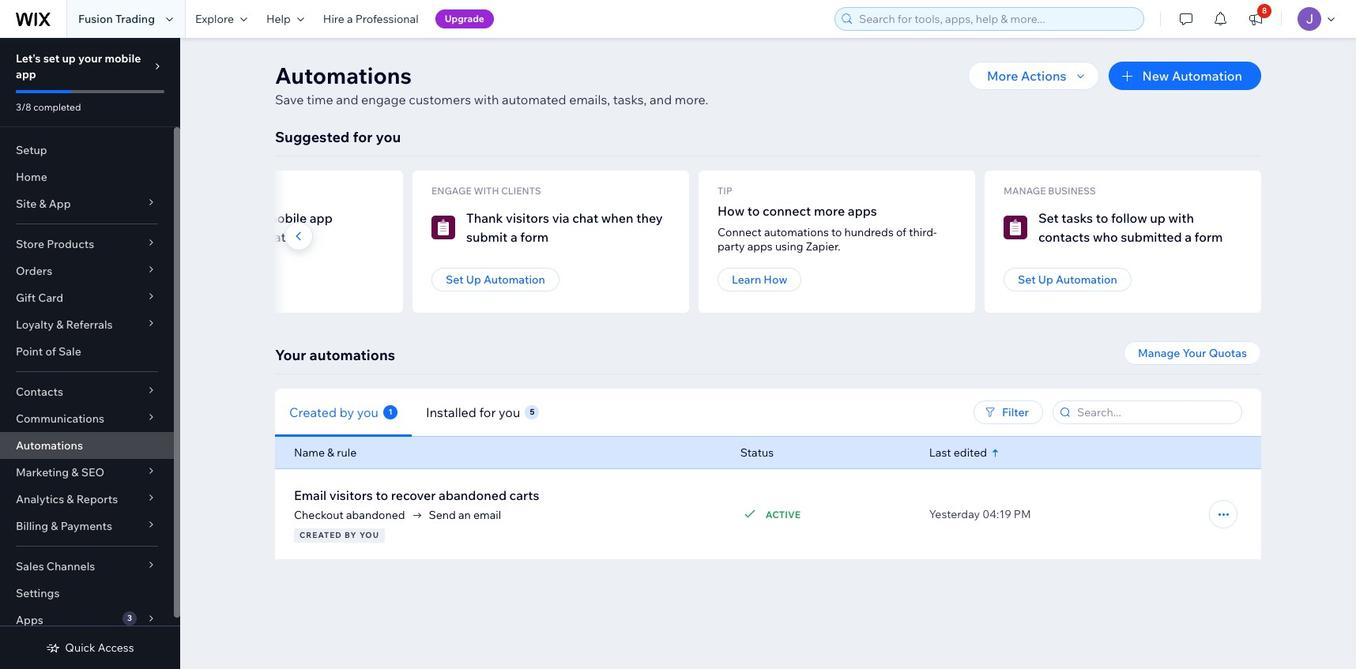 Task type: describe. For each thing, give the bounding box(es) containing it.
0 vertical spatial abandoned
[[439, 488, 507, 504]]

settings
[[16, 587, 60, 601]]

up inside let's set up your mobile app
[[62, 51, 76, 66]]

5
[[530, 407, 535, 417]]

you
[[360, 531, 380, 541]]

sale
[[59, 345, 81, 359]]

sidebar element
[[0, 38, 180, 670]]

& for marketing
[[71, 466, 79, 480]]

of inside tip how to connect more apps connect automations to hundreds of third- party apps using zapier.
[[897, 225, 907, 240]]

form inside set tasks to follow up with contacts who submitted a form
[[1195, 229, 1224, 245]]

up inside set tasks to follow up with contacts who submitted a form
[[1151, 210, 1166, 226]]

via inside welcome new mobile app members via chat
[[240, 229, 257, 245]]

point of sale
[[16, 345, 81, 359]]

filter
[[1003, 406, 1030, 420]]

reports
[[76, 493, 118, 507]]

loyalty
[[16, 318, 54, 332]]

emails,
[[569, 92, 611, 108]]

channels
[[47, 560, 95, 574]]

3/8
[[16, 101, 31, 113]]

suggested for you
[[275, 128, 401, 146]]

party
[[718, 240, 745, 254]]

active
[[766, 509, 801, 521]]

by
[[345, 531, 357, 541]]

manage your quotas button
[[1124, 342, 1262, 365]]

engage
[[361, 92, 406, 108]]

explore
[[195, 12, 234, 26]]

suggested
[[275, 128, 350, 146]]

app inside welcome new mobile app members via chat
[[310, 210, 333, 226]]

automations link
[[0, 433, 174, 459]]

help button
[[257, 0, 314, 38]]

analytics
[[16, 493, 64, 507]]

by
[[340, 404, 354, 420]]

checkout abandoned
[[294, 508, 405, 523]]

04:19
[[983, 508, 1012, 522]]

billing & payments button
[[0, 513, 174, 540]]

to for tip how to connect more apps connect automations to hundreds of third- party apps using zapier.
[[748, 203, 760, 219]]

manage
[[1004, 185, 1047, 197]]

quick
[[65, 641, 95, 655]]

access
[[98, 641, 134, 655]]

gift card button
[[0, 285, 174, 312]]

list containing how to connect more apps
[[0, 171, 1262, 313]]

& for loyalty
[[56, 318, 64, 332]]

mobile inside welcome new mobile app members via chat
[[266, 210, 307, 226]]

more
[[814, 203, 845, 219]]

3/8 completed
[[16, 101, 81, 113]]

welcome new mobile app members via chat
[[180, 210, 333, 245]]

automations for automations save time and engage customers with automated emails, tasks, and more.
[[275, 62, 412, 89]]

zapier.
[[806, 240, 841, 254]]

manage your quotas
[[1139, 346, 1248, 361]]

set
[[43, 51, 60, 66]]

fusion trading
[[78, 12, 155, 26]]

of inside the sidebar element
[[45, 345, 56, 359]]

chat inside thank visitors via chat when they submit a form
[[573, 210, 599, 226]]

you for installed for you
[[499, 404, 521, 420]]

up for set tasks to follow up with contacts who submitted a form
[[1039, 273, 1054, 287]]

set up automation for contacts
[[1018, 273, 1118, 287]]

help
[[266, 12, 291, 26]]

yesterday
[[930, 508, 980, 522]]

setup
[[16, 143, 47, 157]]

with
[[474, 185, 499, 197]]

submit
[[466, 229, 508, 245]]

site & app button
[[0, 191, 174, 217]]

created by you
[[300, 531, 380, 541]]

& for name
[[327, 446, 335, 460]]

referrals
[[66, 318, 113, 332]]

learn how
[[732, 273, 788, 287]]

thank visitors via chat when they submit a form
[[466, 210, 663, 245]]

1
[[389, 407, 393, 417]]

8
[[1263, 6, 1268, 16]]

automation for thank visitors via chat when they submit a form
[[484, 273, 545, 287]]

installed
[[426, 404, 477, 420]]

loyalty & referrals
[[16, 318, 113, 332]]

mobile inside let's set up your mobile app
[[105, 51, 141, 66]]

fusion
[[78, 12, 113, 26]]

new
[[238, 210, 263, 226]]

card
[[38, 291, 63, 305]]

settings link
[[0, 580, 174, 607]]

tip
[[718, 185, 733, 197]]

members
[[180, 229, 237, 245]]

contacts
[[1039, 229, 1091, 245]]

manage business
[[1004, 185, 1097, 197]]

billing & payments
[[16, 519, 112, 534]]

to for set tasks to follow up with contacts who submitted a form
[[1096, 210, 1109, 226]]

checkout
[[294, 508, 344, 523]]

8 button
[[1239, 0, 1274, 38]]

clients
[[501, 185, 541, 197]]

save
[[275, 92, 304, 108]]

upgrade button
[[435, 9, 494, 28]]

follow
[[1112, 210, 1148, 226]]

communications
[[16, 412, 104, 426]]

installed for you
[[426, 404, 521, 420]]

loyalty & referrals button
[[0, 312, 174, 338]]

new automation
[[1143, 68, 1243, 84]]

category image
[[1004, 216, 1028, 240]]

sales
[[16, 560, 44, 574]]

store
[[16, 237, 44, 251]]

an
[[459, 508, 471, 523]]

0 horizontal spatial a
[[347, 12, 353, 26]]

more actions
[[988, 68, 1067, 84]]

& for site
[[39, 197, 46, 211]]

more actions button
[[969, 62, 1100, 90]]

apps
[[16, 614, 43, 628]]

your inside button
[[1183, 346, 1207, 361]]

for for suggested
[[353, 128, 373, 146]]

created
[[289, 404, 337, 420]]

with inside set tasks to follow up with contacts who submitted a form
[[1169, 210, 1195, 226]]

your
[[78, 51, 102, 66]]

a inside thank visitors via chat when they submit a form
[[511, 229, 518, 245]]

tasks
[[1062, 210, 1094, 226]]

last
[[930, 446, 952, 460]]

using
[[776, 240, 804, 254]]

business
[[1049, 185, 1097, 197]]



Task type: locate. For each thing, give the bounding box(es) containing it.
0 horizontal spatial set
[[446, 273, 464, 287]]

a right submit
[[511, 229, 518, 245]]

visitors for thank
[[506, 210, 550, 226]]

up
[[466, 273, 481, 287], [1039, 273, 1054, 287]]

1 vertical spatial for
[[480, 404, 496, 420]]

0 horizontal spatial apps
[[748, 240, 773, 254]]

let's set up your mobile app
[[16, 51, 141, 81]]

1 set up automation from the left
[[446, 273, 545, 287]]

1 vertical spatial app
[[310, 210, 333, 226]]

learn
[[732, 273, 762, 287]]

you for created by you
[[357, 404, 379, 420]]

0 horizontal spatial up
[[62, 51, 76, 66]]

automations inside the sidebar element
[[16, 439, 83, 453]]

0 horizontal spatial up
[[466, 273, 481, 287]]

chat inside welcome new mobile app members via chat
[[260, 229, 286, 245]]

0 horizontal spatial abandoned
[[346, 508, 405, 523]]

apps right party
[[748, 240, 773, 254]]

via inside thank visitors via chat when they submit a form
[[552, 210, 570, 226]]

orders button
[[0, 258, 174, 285]]

automations up time
[[275, 62, 412, 89]]

2 set up automation button from the left
[[1004, 268, 1132, 292]]

visitors
[[506, 210, 550, 226], [330, 488, 373, 504]]

1 horizontal spatial a
[[511, 229, 518, 245]]

upgrade
[[445, 13, 485, 25]]

you left 5 at the bottom left
[[499, 404, 521, 420]]

tab list containing created by you
[[275, 389, 775, 437]]

to for email visitors to recover abandoned carts
[[376, 488, 388, 504]]

list
[[0, 171, 1262, 313]]

site & app
[[16, 197, 71, 211]]

1 horizontal spatial of
[[897, 225, 907, 240]]

automation
[[1173, 68, 1243, 84], [484, 273, 545, 287], [1056, 273, 1118, 287]]

0 horizontal spatial set up automation button
[[432, 268, 560, 292]]

1 horizontal spatial set up automation
[[1018, 273, 1118, 287]]

marketing & seo button
[[0, 459, 174, 486]]

1 vertical spatial abandoned
[[346, 508, 405, 523]]

mobile right "your"
[[105, 51, 141, 66]]

email visitors to recover abandoned carts
[[294, 488, 540, 504]]

1 your from the left
[[275, 346, 306, 365]]

how for learn how
[[764, 273, 788, 287]]

up for thank visitors via chat when they submit a form
[[466, 273, 481, 287]]

billing
[[16, 519, 48, 534]]

of left sale
[[45, 345, 56, 359]]

third-
[[909, 225, 937, 240]]

you down the engage
[[376, 128, 401, 146]]

marketing & seo
[[16, 466, 104, 480]]

1 and from the left
[[336, 92, 359, 108]]

they
[[637, 210, 663, 226]]

set down category image
[[1018, 273, 1036, 287]]

for down the engage
[[353, 128, 373, 146]]

1 vertical spatial of
[[45, 345, 56, 359]]

apps up hundreds
[[848, 203, 878, 219]]

site
[[16, 197, 37, 211]]

via down new
[[240, 229, 257, 245]]

email
[[474, 508, 502, 523]]

home link
[[0, 164, 174, 191]]

0 horizontal spatial automation
[[484, 273, 545, 287]]

0 horizontal spatial your
[[275, 346, 306, 365]]

visitors down clients
[[506, 210, 550, 226]]

1 horizontal spatial up
[[1039, 273, 1054, 287]]

& for billing
[[51, 519, 58, 534]]

for for installed
[[480, 404, 496, 420]]

1 horizontal spatial and
[[650, 92, 672, 108]]

1 vertical spatial how
[[764, 273, 788, 287]]

mobile right new
[[266, 210, 307, 226]]

Search... field
[[1073, 402, 1237, 424]]

2 horizontal spatial a
[[1185, 229, 1192, 245]]

a right submitted
[[1185, 229, 1192, 245]]

point of sale link
[[0, 338, 174, 365]]

to up who
[[1096, 210, 1109, 226]]

1 vertical spatial via
[[240, 229, 257, 245]]

0 vertical spatial chat
[[573, 210, 599, 226]]

how inside tip how to connect more apps connect automations to hundreds of third- party apps using zapier.
[[718, 203, 745, 219]]

tab list
[[275, 389, 775, 437]]

automations up by
[[310, 346, 395, 365]]

form right submitted
[[1195, 229, 1224, 245]]

automations
[[765, 225, 829, 240], [310, 346, 395, 365]]

abandoned up 'send an email'
[[439, 488, 507, 504]]

app right new
[[310, 210, 333, 226]]

point
[[16, 345, 43, 359]]

professional
[[356, 12, 419, 26]]

your automations
[[275, 346, 395, 365]]

abandoned up the you
[[346, 508, 405, 523]]

set for thank visitors via chat when they submit a form
[[446, 273, 464, 287]]

more
[[988, 68, 1019, 84]]

send an email
[[429, 508, 502, 523]]

0 horizontal spatial of
[[45, 345, 56, 359]]

set up automation
[[446, 273, 545, 287], [1018, 273, 1118, 287]]

form inside thank visitors via chat when they submit a form
[[521, 229, 549, 245]]

gift
[[16, 291, 36, 305]]

to down the more
[[832, 225, 842, 240]]

new automation button
[[1110, 62, 1262, 90]]

1 vertical spatial mobile
[[266, 210, 307, 226]]

chat down new
[[260, 229, 286, 245]]

0 vertical spatial apps
[[848, 203, 878, 219]]

visitors for email
[[330, 488, 373, 504]]

quotas
[[1210, 346, 1248, 361]]

submitted
[[1121, 229, 1183, 245]]

2 horizontal spatial automation
[[1173, 68, 1243, 84]]

hundreds
[[845, 225, 894, 240]]

communications button
[[0, 406, 174, 433]]

& for analytics
[[67, 493, 74, 507]]

1 vertical spatial up
[[1151, 210, 1166, 226]]

products
[[47, 237, 94, 251]]

automated
[[502, 92, 567, 108]]

recover
[[391, 488, 436, 504]]

actions
[[1022, 68, 1067, 84]]

0 vertical spatial via
[[552, 210, 570, 226]]

automations inside tip how to connect more apps connect automations to hundreds of third- party apps using zapier.
[[765, 225, 829, 240]]

visitors inside thank visitors via chat when they submit a form
[[506, 210, 550, 226]]

& inside dropdown button
[[39, 197, 46, 211]]

orders
[[16, 264, 52, 278]]

quick access button
[[46, 641, 134, 655]]

sales channels
[[16, 560, 95, 574]]

yesterday 04:19 pm
[[930, 508, 1032, 522]]

setup link
[[0, 137, 174, 164]]

set up automation down contacts
[[1018, 273, 1118, 287]]

& left 'reports'
[[67, 493, 74, 507]]

to left recover
[[376, 488, 388, 504]]

learn how button
[[718, 268, 802, 292]]

how inside 'button'
[[764, 273, 788, 287]]

1 vertical spatial with
[[1169, 210, 1195, 226]]

seo
[[81, 466, 104, 480]]

app down let's
[[16, 67, 36, 81]]

0 horizontal spatial visitors
[[330, 488, 373, 504]]

2 form from the left
[[1195, 229, 1224, 245]]

0 horizontal spatial automations
[[16, 439, 83, 453]]

form right submit
[[521, 229, 549, 245]]

and left more.
[[650, 92, 672, 108]]

and right time
[[336, 92, 359, 108]]

1 horizontal spatial apps
[[848, 203, 878, 219]]

1 horizontal spatial mobile
[[266, 210, 307, 226]]

2 and from the left
[[650, 92, 672, 108]]

chat left when
[[573, 210, 599, 226]]

you right by
[[357, 404, 379, 420]]

automation right new
[[1173, 68, 1243, 84]]

0 vertical spatial how
[[718, 203, 745, 219]]

send
[[429, 508, 456, 523]]

automation down submit
[[484, 273, 545, 287]]

chat
[[573, 210, 599, 226], [260, 229, 286, 245]]

carts
[[510, 488, 540, 504]]

& inside popup button
[[56, 318, 64, 332]]

up
[[62, 51, 76, 66], [1151, 210, 1166, 226]]

1 vertical spatial automations
[[16, 439, 83, 453]]

2 set up automation from the left
[[1018, 273, 1118, 287]]

2 up from the left
[[1039, 273, 1054, 287]]

0 vertical spatial visitors
[[506, 210, 550, 226]]

0 horizontal spatial how
[[718, 203, 745, 219]]

set up contacts
[[1039, 210, 1059, 226]]

how right "learn"
[[764, 273, 788, 287]]

to up 'connect'
[[748, 203, 760, 219]]

0 vertical spatial up
[[62, 51, 76, 66]]

connect
[[718, 225, 762, 240]]

1 vertical spatial automations
[[310, 346, 395, 365]]

1 horizontal spatial with
[[1169, 210, 1195, 226]]

Search for tools, apps, help & more... field
[[855, 8, 1139, 30]]

how down the tip on the right
[[718, 203, 745, 219]]

0 horizontal spatial via
[[240, 229, 257, 245]]

up down contacts
[[1039, 273, 1054, 287]]

set inside set tasks to follow up with contacts who submitted a form
[[1039, 210, 1059, 226]]

up down submit
[[466, 273, 481, 287]]

& right billing
[[51, 519, 58, 534]]

& inside 'popup button'
[[67, 493, 74, 507]]

via
[[552, 210, 570, 226], [240, 229, 257, 245]]

set up automation button for contacts
[[1004, 268, 1132, 292]]

last edited
[[930, 446, 988, 460]]

& left "rule" in the left bottom of the page
[[327, 446, 335, 460]]

3
[[127, 614, 132, 624]]

category image
[[432, 216, 455, 240]]

0 vertical spatial for
[[353, 128, 373, 146]]

who
[[1094, 229, 1119, 245]]

up up submitted
[[1151, 210, 1166, 226]]

1 horizontal spatial for
[[480, 404, 496, 420]]

quick access
[[65, 641, 134, 655]]

1 horizontal spatial automations
[[765, 225, 829, 240]]

set up automation down submit
[[446, 273, 545, 287]]

1 horizontal spatial up
[[1151, 210, 1166, 226]]

abandoned
[[439, 488, 507, 504], [346, 508, 405, 523]]

1 horizontal spatial visitors
[[506, 210, 550, 226]]

set down category icon
[[446, 273, 464, 287]]

set up automation button down submit
[[432, 268, 560, 292]]

customers
[[409, 92, 471, 108]]

& left seo on the bottom left of the page
[[71, 466, 79, 480]]

hire a professional link
[[314, 0, 428, 38]]

with up submitted
[[1169, 210, 1195, 226]]

0 horizontal spatial automations
[[310, 346, 395, 365]]

how for tip how to connect more apps connect automations to hundreds of third- party apps using zapier.
[[718, 203, 745, 219]]

payments
[[61, 519, 112, 534]]

0 horizontal spatial app
[[16, 67, 36, 81]]

a right hire on the left
[[347, 12, 353, 26]]

1 vertical spatial chat
[[260, 229, 286, 245]]

a
[[347, 12, 353, 26], [511, 229, 518, 245], [1185, 229, 1192, 245]]

0 horizontal spatial for
[[353, 128, 373, 146]]

1 set up automation button from the left
[[432, 268, 560, 292]]

email
[[294, 488, 327, 504]]

with inside automations save time and engage customers with automated emails, tasks, and more.
[[474, 92, 499, 108]]

0 vertical spatial mobile
[[105, 51, 141, 66]]

engage
[[432, 185, 472, 197]]

for right installed
[[480, 404, 496, 420]]

set
[[1039, 210, 1059, 226], [446, 273, 464, 287], [1018, 273, 1036, 287]]

& inside popup button
[[51, 519, 58, 534]]

your left quotas
[[1183, 346, 1207, 361]]

visitors up checkout abandoned
[[330, 488, 373, 504]]

1 vertical spatial visitors
[[330, 488, 373, 504]]

0 horizontal spatial mobile
[[105, 51, 141, 66]]

automation inside the new automation button
[[1173, 68, 1243, 84]]

& right site
[[39, 197, 46, 211]]

1 horizontal spatial abandoned
[[439, 488, 507, 504]]

pm
[[1014, 508, 1032, 522]]

1 horizontal spatial your
[[1183, 346, 1207, 361]]

0 horizontal spatial form
[[521, 229, 549, 245]]

via left when
[[552, 210, 570, 226]]

tip how to connect more apps connect automations to hundreds of third- party apps using zapier.
[[718, 185, 937, 254]]

set up automation button down contacts
[[1004, 268, 1132, 292]]

0 horizontal spatial and
[[336, 92, 359, 108]]

of left third-
[[897, 225, 907, 240]]

store products button
[[0, 231, 174, 258]]

app inside let's set up your mobile app
[[16, 67, 36, 81]]

set up automation button for submit
[[432, 268, 560, 292]]

& inside popup button
[[71, 466, 79, 480]]

a inside set tasks to follow up with contacts who submitted a form
[[1185, 229, 1192, 245]]

1 vertical spatial apps
[[748, 240, 773, 254]]

you for suggested for you
[[376, 128, 401, 146]]

automations for automations
[[16, 439, 83, 453]]

home
[[16, 170, 47, 184]]

1 horizontal spatial form
[[1195, 229, 1224, 245]]

0 vertical spatial of
[[897, 225, 907, 240]]

store products
[[16, 237, 94, 251]]

0 horizontal spatial set up automation
[[446, 273, 545, 287]]

1 horizontal spatial chat
[[573, 210, 599, 226]]

set up automation for submit
[[446, 273, 545, 287]]

when
[[602, 210, 634, 226]]

0 horizontal spatial chat
[[260, 229, 286, 245]]

0 vertical spatial automations
[[765, 225, 829, 240]]

new
[[1143, 68, 1170, 84]]

0 vertical spatial automations
[[275, 62, 412, 89]]

1 horizontal spatial set up automation button
[[1004, 268, 1132, 292]]

to inside set tasks to follow up with contacts who submitted a form
[[1096, 210, 1109, 226]]

1 up from the left
[[466, 273, 481, 287]]

set for set tasks to follow up with contacts who submitted a form
[[1018, 273, 1036, 287]]

automations inside automations save time and engage customers with automated emails, tasks, and more.
[[275, 62, 412, 89]]

and
[[336, 92, 359, 108], [650, 92, 672, 108]]

form
[[521, 229, 549, 245], [1195, 229, 1224, 245]]

automations down connect
[[765, 225, 829, 240]]

0 vertical spatial with
[[474, 92, 499, 108]]

automation down who
[[1056, 273, 1118, 287]]

& right loyalty
[[56, 318, 64, 332]]

1 horizontal spatial automations
[[275, 62, 412, 89]]

2 your from the left
[[1183, 346, 1207, 361]]

1 form from the left
[[521, 229, 549, 245]]

app
[[16, 67, 36, 81], [310, 210, 333, 226]]

1 horizontal spatial via
[[552, 210, 570, 226]]

1 horizontal spatial how
[[764, 273, 788, 287]]

automation for set tasks to follow up with contacts who submitted a form
[[1056, 273, 1118, 287]]

your up created
[[275, 346, 306, 365]]

1 horizontal spatial app
[[310, 210, 333, 226]]

automations up 'marketing'
[[16, 439, 83, 453]]

1 horizontal spatial set
[[1018, 273, 1036, 287]]

1 horizontal spatial automation
[[1056, 273, 1118, 287]]

rule
[[337, 446, 357, 460]]

2 horizontal spatial set
[[1039, 210, 1059, 226]]

0 horizontal spatial with
[[474, 92, 499, 108]]

name
[[294, 446, 325, 460]]

connect
[[763, 203, 812, 219]]

up right set
[[62, 51, 76, 66]]

0 vertical spatial app
[[16, 67, 36, 81]]

with right "customers"
[[474, 92, 499, 108]]



Task type: vqa. For each thing, say whether or not it's contained in the screenshot.
ENGAGE WITH CLIENTS
yes



